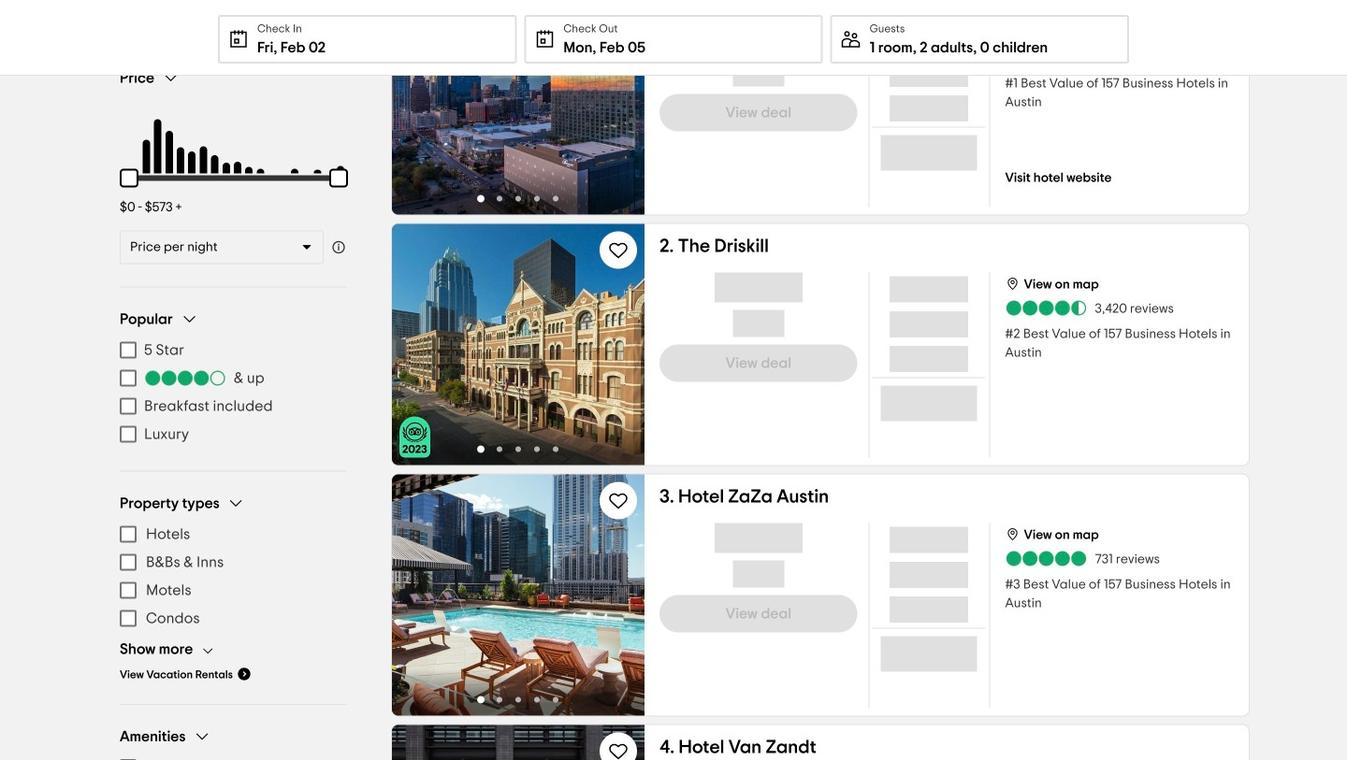 Task type: describe. For each thing, give the bounding box(es) containing it.
4.5 of 5 bubbles. 3,420 reviews element
[[1006, 299, 1174, 318]]

1 save to a trip image from the top
[[607, 490, 630, 512]]

2 save to a trip image from the top
[[607, 741, 630, 761]]

minimum price slider
[[109, 158, 150, 199]]

maximum price slider
[[318, 158, 359, 199]]

1 exterior image from the top
[[392, 224, 645, 466]]

fairmont austin downtown view image
[[392, 0, 645, 215]]

4.5 of 5 bubbles. 5,729 reviews element
[[1006, 48, 1174, 67]]

save to a trip image
[[607, 239, 630, 262]]



Task type: vqa. For each thing, say whether or not it's contained in the screenshot.
2nd Save to a trip icon from the bottom
yes



Task type: locate. For each thing, give the bounding box(es) containing it.
2 menu from the top
[[120, 521, 346, 633]]

carousel of images figure for 5.0 of 5 bubbles. 731 reviews element
[[392, 475, 645, 716]]

1 menu from the top
[[120, 336, 346, 449]]

1 vertical spatial exterior image
[[392, 726, 645, 761]]

0 vertical spatial menu
[[120, 336, 346, 449]]

carousel of images figure for 4.5 of 5 bubbles. 3,420 reviews element
[[392, 224, 645, 466]]

0 vertical spatial exterior image
[[392, 224, 645, 466]]

carousel of images figure
[[392, 0, 645, 215], [392, 224, 645, 466], [392, 475, 645, 716]]

5.0 of 5 bubbles. 731 reviews element
[[1006, 550, 1160, 569]]

0 vertical spatial carousel of images figure
[[392, 0, 645, 215]]

2 exterior image from the top
[[392, 726, 645, 761]]

menu
[[120, 336, 346, 449], [120, 521, 346, 633]]

0 vertical spatial save to a trip image
[[607, 490, 630, 512]]

1 vertical spatial menu
[[120, 521, 346, 633]]

1 carousel of images figure from the top
[[392, 0, 645, 215]]

save to a trip image
[[607, 490, 630, 512], [607, 741, 630, 761]]

3 carousel of images figure from the top
[[392, 475, 645, 716]]

exterior image
[[392, 224, 645, 466], [392, 726, 645, 761]]

2 vertical spatial carousel of images figure
[[392, 475, 645, 716]]

2 carousel of images figure from the top
[[392, 224, 645, 466]]

group
[[109, 69, 359, 264], [120, 310, 346, 449], [120, 495, 346, 682], [120, 728, 346, 761]]

4.0 of 5 bubbles image
[[144, 371, 226, 386]]

1 vertical spatial carousel of images figure
[[392, 224, 645, 466]]

1 vertical spatial save to a trip image
[[607, 741, 630, 761]]



